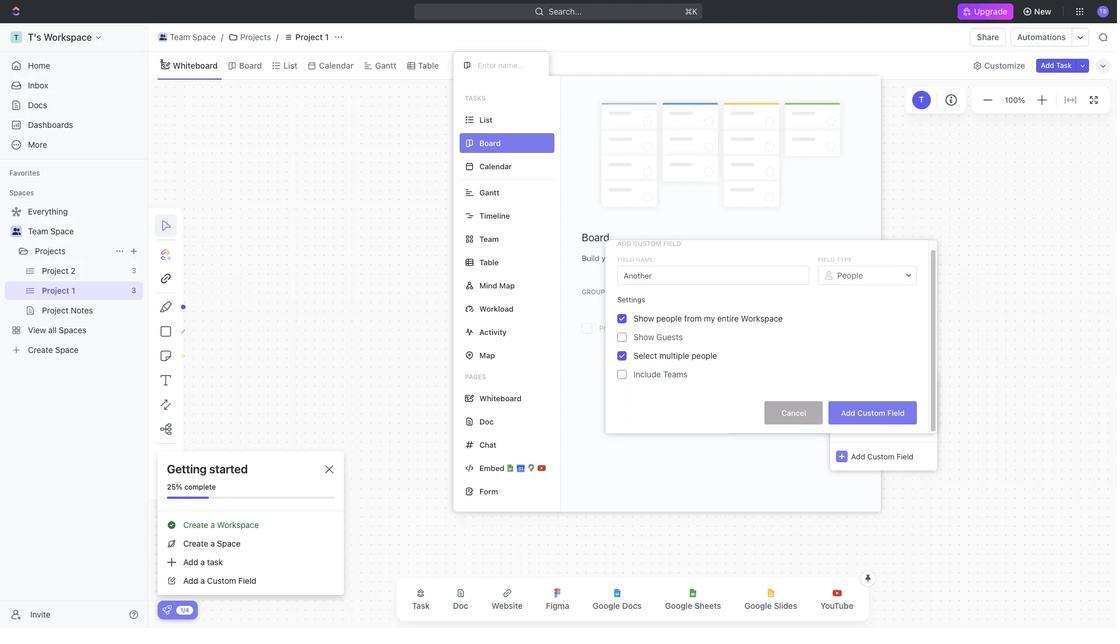 Task type: describe. For each thing, give the bounding box(es) containing it.
calendar link
[[317, 57, 354, 74]]

0 vertical spatial calendar
[[319, 60, 354, 70]]

mind map
[[480, 281, 515, 290]]

0 vertical spatial gantt
[[375, 60, 397, 70]]

create a workspace
[[183, 520, 259, 530]]

task button
[[403, 582, 439, 618]]

doc button
[[444, 582, 478, 618]]

field down the create a space
[[238, 576, 256, 586]]

team inside tree
[[28, 226, 48, 236]]

new
[[1035, 6, 1052, 16]]

doc inside button
[[453, 601, 468, 611]]

invite
[[30, 610, 51, 620]]

teams
[[663, 370, 688, 379]]

new button
[[1018, 2, 1059, 21]]

custom up name
[[633, 240, 662, 247]]

team space link inside sidebar navigation
[[28, 222, 141, 241]]

no
[[869, 417, 878, 427]]

include
[[634, 370, 661, 379]]

add inside dropdown button
[[851, 452, 865, 461]]

google for google docs
[[593, 601, 620, 611]]

field type
[[818, 256, 852, 263]]

workload
[[480, 304, 514, 313]]

create for create a space
[[183, 539, 208, 549]]

status
[[751, 318, 775, 328]]

guests
[[657, 332, 683, 342]]

1 horizontal spatial table
[[480, 258, 499, 267]]

form
[[480, 487, 498, 496]]

docs inside button
[[622, 601, 642, 611]]

name
[[636, 256, 653, 263]]

create a space
[[183, 539, 241, 549]]

add custom field button
[[829, 402, 917, 425]]

1 horizontal spatial calendar
[[480, 161, 512, 171]]

automations
[[1018, 32, 1066, 42]]

add custom field inside dropdown button
[[851, 452, 914, 461]]

no items
[[869, 417, 899, 427]]

0 vertical spatial add custom field
[[617, 240, 681, 247]]

select
[[634, 351, 657, 361]]

google docs
[[593, 601, 642, 611]]

from
[[684, 314, 702, 324]]

2 / from the left
[[276, 32, 279, 42]]

0 vertical spatial team space
[[170, 32, 216, 42]]

status button
[[733, 314, 830, 333]]

table link
[[416, 57, 439, 74]]

figma button
[[537, 582, 579, 618]]

25% complete
[[167, 483, 216, 492]]

customize button
[[969, 57, 1029, 74]]

onboarding checklist button image
[[162, 606, 172, 615]]

projects inside tree
[[35, 246, 66, 256]]

custom down the task
[[207, 576, 236, 586]]

onboarding checklist button element
[[162, 606, 172, 615]]

google slides
[[745, 601, 797, 611]]

field name
[[617, 256, 653, 263]]

Show people from my entire Workspace checkbox
[[617, 314, 627, 324]]

date
[[769, 393, 785, 403]]

favorites
[[9, 169, 40, 177]]

Enter name... text field
[[617, 266, 810, 285]]

Show Guests checkbox
[[617, 333, 627, 342]]

100%
[[1005, 95, 1025, 105]]

space inside sidebar navigation
[[50, 226, 74, 236]]

add down the add a task
[[183, 576, 198, 586]]

google slides button
[[735, 582, 807, 618]]

a for custom
[[201, 576, 205, 586]]

favorites button
[[5, 166, 45, 180]]

chat
[[480, 440, 497, 450]]

upgrade link
[[958, 3, 1014, 20]]

by:
[[631, 288, 642, 295]]

1 vertical spatial list
[[480, 115, 493, 124]]

multiple
[[660, 351, 689, 361]]

upgrade
[[974, 6, 1008, 16]]

include teams
[[634, 370, 688, 379]]

whiteboard inside whiteboard link
[[173, 60, 218, 70]]

1 vertical spatial gantt
[[480, 188, 500, 197]]

getting started
[[167, 463, 248, 476]]

1 horizontal spatial projects link
[[226, 30, 274, 44]]

home
[[28, 61, 50, 70]]

add a custom field
[[183, 576, 256, 586]]

google sheets button
[[656, 582, 731, 618]]

1
[[325, 32, 329, 42]]

show guests
[[634, 332, 683, 342]]

a for task
[[201, 558, 205, 567]]

field left name
[[617, 256, 634, 263]]

people
[[837, 270, 863, 280]]

a for space
[[211, 539, 215, 549]]

project
[[295, 32, 323, 42]]

view
[[469, 60, 487, 70]]

google sheets
[[665, 601, 721, 611]]

1 horizontal spatial workspace
[[741, 314, 783, 324]]

slides
[[774, 601, 797, 611]]

0 vertical spatial map
[[499, 281, 515, 290]]

1 horizontal spatial whiteboard
[[480, 394, 522, 403]]

field down due date button
[[783, 411, 801, 421]]

select multiple people
[[634, 351, 717, 361]]

group board by:
[[582, 288, 642, 295]]

inbox
[[28, 80, 48, 90]]

activity
[[480, 327, 507, 337]]

inbox link
[[5, 76, 143, 95]]

add up field name
[[617, 240, 631, 247]]

show for show guests
[[634, 332, 654, 342]]

due
[[751, 393, 766, 403]]

share button
[[970, 28, 1006, 47]]

25%
[[167, 483, 183, 492]]

1 horizontal spatial task
[[1057, 61, 1072, 70]]

user group image inside tree
[[12, 228, 21, 235]]

website
[[492, 601, 523, 611]]

field up enter name... text box on the right top of the page
[[663, 240, 681, 247]]

spaces
[[9, 189, 34, 197]]

1 vertical spatial task
[[412, 601, 430, 611]]

google for google sheets
[[665, 601, 693, 611]]

add left the no
[[841, 408, 856, 418]]



Task type: vqa. For each thing, say whether or not it's contained in the screenshot.
status
yes



Task type: locate. For each thing, give the bounding box(es) containing it.
whiteboard link
[[171, 57, 218, 74]]

0 horizontal spatial /
[[221, 32, 223, 42]]

0 vertical spatial projects link
[[226, 30, 274, 44]]

custom field
[[751, 411, 801, 421]]

home link
[[5, 56, 143, 75]]

1 horizontal spatial /
[[276, 32, 279, 42]]

1 vertical spatial add custom field
[[841, 408, 905, 418]]

0 vertical spatial team space link
[[155, 30, 219, 44]]

my
[[704, 314, 715, 324]]

team space
[[170, 32, 216, 42], [28, 226, 74, 236]]

people button
[[819, 266, 917, 285]]

task down automations 'button'
[[1057, 61, 1072, 70]]

calendar up timeline
[[480, 161, 512, 171]]

google inside google slides button
[[745, 601, 772, 611]]

1 vertical spatial create
[[183, 539, 208, 549]]

a down the add a task
[[201, 576, 205, 586]]

team space link
[[155, 30, 219, 44], [28, 222, 141, 241]]

1 horizontal spatial team
[[170, 32, 190, 42]]

project 1 link
[[281, 30, 332, 44]]

0 horizontal spatial projects link
[[35, 242, 111, 261]]

list down project 1 link
[[284, 60, 298, 70]]

0 vertical spatial whiteboard
[[173, 60, 218, 70]]

google docs button
[[583, 582, 651, 618]]

a up the task
[[211, 539, 215, 549]]

team down timeline
[[480, 234, 499, 244]]

whiteboard left board 'link'
[[173, 60, 218, 70]]

1 vertical spatial team space link
[[28, 222, 141, 241]]

a left the task
[[201, 558, 205, 567]]

google inside google docs button
[[593, 601, 620, 611]]

docs link
[[5, 96, 143, 115]]

2 show from the top
[[634, 332, 654, 342]]

0 horizontal spatial workspace
[[217, 520, 259, 530]]

team up whiteboard link
[[170, 32, 190, 42]]

team space up whiteboard link
[[170, 32, 216, 42]]

field down items
[[897, 452, 914, 461]]

1 vertical spatial board
[[582, 232, 610, 244]]

add task
[[1041, 61, 1072, 70]]

map down activity
[[480, 351, 495, 360]]

share
[[977, 32, 999, 42]]

dashboards
[[28, 120, 73, 130]]

google left slides on the bottom right of page
[[745, 601, 772, 611]]

youtube button
[[811, 582, 863, 618]]

1 horizontal spatial google
[[665, 601, 693, 611]]

1 vertical spatial show
[[634, 332, 654, 342]]

create
[[183, 520, 208, 530], [183, 539, 208, 549]]

table up mind
[[480, 258, 499, 267]]

show right show people from my entire workspace checkbox
[[634, 314, 654, 324]]

0 horizontal spatial whiteboard
[[173, 60, 218, 70]]

1 vertical spatial workspace
[[217, 520, 259, 530]]

search...
[[549, 6, 582, 16]]

show for show people from my entire workspace
[[634, 314, 654, 324]]

0 vertical spatial board
[[239, 60, 262, 70]]

field left the "type"
[[818, 256, 835, 263]]

1 vertical spatial map
[[480, 351, 495, 360]]

0 vertical spatial people
[[657, 314, 682, 324]]

1 horizontal spatial docs
[[622, 601, 642, 611]]

0 vertical spatial list
[[284, 60, 298, 70]]

1 vertical spatial whiteboard
[[480, 394, 522, 403]]

Include Teams checkbox
[[617, 370, 627, 379]]

1 show from the top
[[634, 314, 654, 324]]

field inside button
[[888, 408, 905, 418]]

people up guests
[[657, 314, 682, 324]]

custom down due date
[[751, 411, 780, 421]]

0 vertical spatial user group image
[[159, 34, 167, 40]]

2 horizontal spatial google
[[745, 601, 772, 611]]

100% button
[[1003, 93, 1028, 107]]

2 vertical spatial space
[[217, 539, 241, 549]]

add down automations 'button'
[[1041, 61, 1055, 70]]

0 horizontal spatial calendar
[[319, 60, 354, 70]]

items
[[880, 417, 899, 427]]

doc
[[480, 417, 494, 426], [453, 601, 468, 611]]

custom inside button
[[858, 408, 886, 418]]

add
[[1041, 61, 1055, 70], [617, 240, 631, 247], [841, 408, 856, 418], [851, 452, 865, 461], [183, 558, 198, 567], [183, 576, 198, 586]]

Select multiple people checkbox
[[617, 352, 627, 361]]

0 vertical spatial task
[[1057, 61, 1072, 70]]

view button
[[453, 57, 491, 74]]

1 horizontal spatial people
[[692, 351, 717, 361]]

0 horizontal spatial gantt
[[375, 60, 397, 70]]

1 horizontal spatial list
[[480, 115, 493, 124]]

0 vertical spatial table
[[418, 60, 439, 70]]

1 horizontal spatial user group image
[[159, 34, 167, 40]]

whiteboard
[[173, 60, 218, 70], [480, 394, 522, 403]]

0 horizontal spatial docs
[[28, 100, 47, 110]]

1 horizontal spatial projects
[[240, 32, 271, 42]]

task
[[1057, 61, 1072, 70], [412, 601, 430, 611]]

docs
[[28, 100, 47, 110], [622, 601, 642, 611]]

1 vertical spatial docs
[[622, 601, 642, 611]]

add custom field down search... text box at bottom
[[841, 408, 905, 418]]

add down add custom field button
[[851, 452, 865, 461]]

doc right the task button
[[453, 601, 468, 611]]

1 horizontal spatial team space link
[[155, 30, 219, 44]]

1 / from the left
[[221, 32, 223, 42]]

1 vertical spatial projects link
[[35, 242, 111, 261]]

0 horizontal spatial projects
[[35, 246, 66, 256]]

2 horizontal spatial team
[[480, 234, 499, 244]]

board
[[607, 288, 630, 295]]

google right figma
[[593, 601, 620, 611]]

1 google from the left
[[593, 601, 620, 611]]

table right gantt link
[[418, 60, 439, 70]]

workspace right "entire"
[[741, 314, 783, 324]]

group
[[582, 288, 605, 295]]

view button
[[453, 52, 491, 79]]

projects
[[240, 32, 271, 42], [35, 246, 66, 256]]

sidebar navigation
[[0, 23, 148, 629]]

0 vertical spatial space
[[192, 32, 216, 42]]

tree inside sidebar navigation
[[5, 203, 143, 360]]

show
[[634, 314, 654, 324], [634, 332, 654, 342]]

create up the add a task
[[183, 539, 208, 549]]

1 horizontal spatial map
[[499, 281, 515, 290]]

task
[[207, 558, 223, 567]]

1 vertical spatial space
[[50, 226, 74, 236]]

gantt link
[[373, 57, 397, 74]]

/
[[221, 32, 223, 42], [276, 32, 279, 42]]

cancel button
[[765, 402, 823, 425]]

0 horizontal spatial team space link
[[28, 222, 141, 241]]

0 horizontal spatial people
[[657, 314, 682, 324]]

youtube
[[821, 601, 854, 611]]

1 horizontal spatial space
[[192, 32, 216, 42]]

list link
[[281, 57, 298, 74]]

3 google from the left
[[745, 601, 772, 611]]

people
[[657, 314, 682, 324], [692, 351, 717, 361]]

docs inside sidebar navigation
[[28, 100, 47, 110]]

custom
[[633, 240, 662, 247], [858, 408, 886, 418], [751, 411, 780, 421], [868, 452, 895, 461], [207, 576, 236, 586]]

google
[[593, 601, 620, 611], [665, 601, 693, 611], [745, 601, 772, 611]]

add custom field button
[[830, 442, 938, 471]]

0 vertical spatial workspace
[[741, 314, 783, 324]]

1 vertical spatial calendar
[[480, 161, 512, 171]]

Enter name... field
[[477, 60, 539, 70]]

map
[[499, 281, 515, 290], [480, 351, 495, 360]]

0 vertical spatial doc
[[480, 417, 494, 426]]

0 horizontal spatial doc
[[453, 601, 468, 611]]

Search... text field
[[853, 379, 932, 397]]

0 horizontal spatial team
[[28, 226, 48, 236]]

0 vertical spatial projects
[[240, 32, 271, 42]]

0 horizontal spatial google
[[593, 601, 620, 611]]

google left sheets
[[665, 601, 693, 611]]

field right the no
[[888, 408, 905, 418]]

1 vertical spatial people
[[692, 351, 717, 361]]

type
[[837, 256, 852, 263]]

0 horizontal spatial list
[[284, 60, 298, 70]]

list down view
[[480, 115, 493, 124]]

timeline
[[480, 211, 510, 220]]

sheets
[[695, 601, 721, 611]]

1 vertical spatial projects
[[35, 246, 66, 256]]

1 create from the top
[[183, 520, 208, 530]]

calendar down 1
[[319, 60, 354, 70]]

create up the create a space
[[183, 520, 208, 530]]

team space down spaces on the top of the page
[[28, 226, 74, 236]]

2 vertical spatial add custom field
[[851, 452, 914, 461]]

add custom field inside button
[[841, 408, 905, 418]]

gantt
[[375, 60, 397, 70], [480, 188, 500, 197]]

⌘k
[[685, 6, 698, 16]]

0 horizontal spatial team space
[[28, 226, 74, 236]]

show up select
[[634, 332, 654, 342]]

automations button
[[1012, 29, 1072, 46]]

0 vertical spatial show
[[634, 314, 654, 324]]

gantt up timeline
[[480, 188, 500, 197]]

started
[[209, 463, 248, 476]]

tree
[[5, 203, 143, 360]]

project 1
[[295, 32, 329, 42]]

google for google slides
[[745, 601, 772, 611]]

0 horizontal spatial table
[[418, 60, 439, 70]]

a up the create a space
[[211, 520, 215, 530]]

1 horizontal spatial board
[[582, 232, 610, 244]]

a for workspace
[[211, 520, 215, 530]]

1 horizontal spatial gantt
[[480, 188, 500, 197]]

custom down no items
[[868, 452, 895, 461]]

calendar
[[319, 60, 354, 70], [480, 161, 512, 171]]

dashboards link
[[5, 116, 143, 134]]

1 vertical spatial table
[[480, 258, 499, 267]]

tree containing team space
[[5, 203, 143, 360]]

add custom field down no items
[[851, 452, 914, 461]]

people right the multiple
[[692, 351, 717, 361]]

0 horizontal spatial map
[[480, 351, 495, 360]]

gantt left table link
[[375, 60, 397, 70]]

create for create a workspace
[[183, 520, 208, 530]]

figma
[[546, 601, 569, 611]]

settings
[[617, 296, 646, 304]]

add custom field
[[617, 240, 681, 247], [841, 408, 905, 418], [851, 452, 914, 461]]

0 horizontal spatial task
[[412, 601, 430, 611]]

2 create from the top
[[183, 539, 208, 549]]

t
[[919, 95, 924, 104]]

1/4
[[180, 607, 189, 614]]

1 horizontal spatial team space
[[170, 32, 216, 42]]

task left doc button
[[412, 601, 430, 611]]

board link
[[237, 57, 262, 74]]

custom down search... text box at bottom
[[858, 408, 886, 418]]

1 vertical spatial team space
[[28, 226, 74, 236]]

1 vertical spatial doc
[[453, 601, 468, 611]]

show people from my entire workspace
[[634, 314, 783, 324]]

cancel
[[782, 408, 806, 418]]

1 vertical spatial user group image
[[12, 228, 21, 235]]

board left list link
[[239, 60, 262, 70]]

2 horizontal spatial space
[[217, 539, 241, 549]]

team
[[170, 32, 190, 42], [28, 226, 48, 236], [480, 234, 499, 244]]

board up group
[[582, 232, 610, 244]]

close image
[[325, 466, 333, 474]]

map right mind
[[499, 281, 515, 290]]

team space inside tree
[[28, 226, 74, 236]]

whiteboard up chat
[[480, 394, 522, 403]]

entire
[[717, 314, 739, 324]]

embed
[[480, 464, 505, 473]]

board inside 'link'
[[239, 60, 262, 70]]

add custom field up name
[[617, 240, 681, 247]]

2 google from the left
[[665, 601, 693, 611]]

getting
[[167, 463, 207, 476]]

0 horizontal spatial space
[[50, 226, 74, 236]]

1 horizontal spatial doc
[[480, 417, 494, 426]]

0 horizontal spatial user group image
[[12, 228, 21, 235]]

projects link inside tree
[[35, 242, 111, 261]]

customize
[[985, 60, 1025, 70]]

user group image
[[159, 34, 167, 40], [12, 228, 21, 235]]

0 vertical spatial create
[[183, 520, 208, 530]]

add left the task
[[183, 558, 198, 567]]

website button
[[482, 582, 532, 618]]

0 horizontal spatial board
[[239, 60, 262, 70]]

projects link
[[226, 30, 274, 44], [35, 242, 111, 261]]

0 vertical spatial docs
[[28, 100, 47, 110]]

google inside google sheets button
[[665, 601, 693, 611]]

doc up chat
[[480, 417, 494, 426]]

user group image inside team space link
[[159, 34, 167, 40]]

workspace up the create a space
[[217, 520, 259, 530]]

team down spaces on the top of the page
[[28, 226, 48, 236]]



